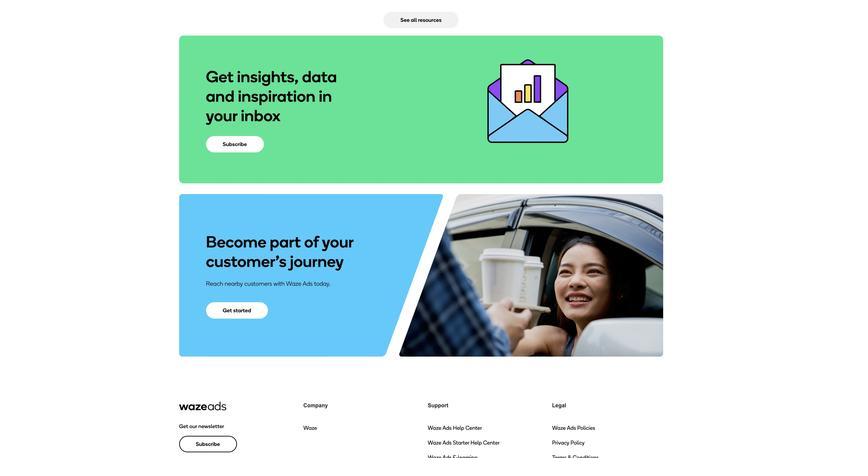 Task type: locate. For each thing, give the bounding box(es) containing it.
0 horizontal spatial your
[[206, 106, 237, 125]]

part
[[270, 232, 301, 252]]

waze ads help center link
[[428, 425, 482, 434]]

0 vertical spatial your
[[206, 106, 237, 125]]

waze right with
[[286, 280, 301, 288]]

ads left policies
[[567, 425, 576, 432]]

waze logo image
[[179, 402, 226, 411]]

waze
[[286, 280, 301, 288], [303, 425, 317, 432], [428, 425, 442, 432], [552, 425, 566, 432], [428, 440, 442, 447]]

waze inside waze ads help center link
[[428, 425, 442, 432]]

get started link
[[206, 303, 268, 319]]

0 vertical spatial subscribe
[[223, 141, 247, 147]]

1 vertical spatial your
[[322, 232, 354, 252]]

0 horizontal spatial subscribe
[[196, 442, 220, 448]]

0 vertical spatial center
[[466, 425, 482, 432]]

inspiration
[[238, 86, 316, 106]]

privacy policy
[[552, 440, 585, 447]]

privacy policy link
[[552, 439, 585, 449]]

1 horizontal spatial subscribe
[[223, 141, 247, 147]]

our
[[189, 424, 197, 430]]

your
[[206, 106, 237, 125], [322, 232, 354, 252]]

your inside get insights, data and inspiration in your inbox
[[206, 106, 237, 125]]

help up starter
[[453, 425, 464, 432]]

1 vertical spatial get
[[223, 308, 232, 314]]

1 horizontal spatial center
[[483, 440, 500, 447]]

0 horizontal spatial center
[[466, 425, 482, 432]]

see all resources
[[401, 17, 442, 23]]

customer's
[[206, 252, 287, 271]]

1 vertical spatial help
[[471, 440, 482, 447]]

help right starter
[[471, 440, 482, 447]]

customers
[[244, 280, 272, 288]]

waze ads starter help center
[[428, 440, 500, 447]]

0 horizontal spatial help
[[453, 425, 464, 432]]

1 vertical spatial center
[[483, 440, 500, 447]]

ads left starter
[[443, 440, 452, 447]]

policies
[[577, 425, 595, 432]]

help
[[453, 425, 464, 432], [471, 440, 482, 447]]

get
[[206, 67, 234, 86], [223, 308, 232, 314], [179, 424, 188, 430]]

ads for waze ads starter help center
[[443, 440, 452, 447]]

1 vertical spatial subscribe link
[[179, 437, 237, 453]]

waze ads starter help center link
[[428, 439, 500, 449]]

become part of your customer's journey
[[206, 232, 354, 271]]

center up the waze ads starter help center at the right of the page
[[466, 425, 482, 432]]

subscribe
[[223, 141, 247, 147], [196, 442, 220, 448]]

waze down waze ads help center link
[[428, 440, 442, 447]]

waze up privacy
[[552, 425, 566, 432]]

get started
[[223, 308, 251, 314]]

waze down "support"
[[428, 425, 442, 432]]

data
[[302, 67, 337, 86]]

1 vertical spatial subscribe
[[196, 442, 220, 448]]

0 vertical spatial get
[[206, 67, 234, 86]]

see
[[401, 17, 410, 23]]

get our newsletter
[[179, 424, 224, 430]]

get inside get insights, data and inspiration in your inbox
[[206, 67, 234, 86]]

ads
[[303, 280, 313, 288], [443, 425, 452, 432], [567, 425, 576, 432], [443, 440, 452, 447]]

waze down company
[[303, 425, 317, 432]]

waze inside waze ads starter help center link
[[428, 440, 442, 447]]

subscribe link
[[206, 136, 264, 152], [179, 437, 237, 453]]

2 vertical spatial get
[[179, 424, 188, 430]]

1 horizontal spatial your
[[322, 232, 354, 252]]

waze ads policies
[[552, 425, 595, 432]]

waze link
[[303, 425, 317, 434]]

ads up the waze ads starter help center at the right of the page
[[443, 425, 452, 432]]

center right starter
[[483, 440, 500, 447]]

ads for waze ads help center
[[443, 425, 452, 432]]

center
[[466, 425, 482, 432], [483, 440, 500, 447]]

reach nearby customers with waze ads today.
[[206, 280, 331, 288]]

newsletter
[[198, 424, 224, 430]]

nearby
[[225, 280, 243, 288]]

waze inside waze ads policies link
[[552, 425, 566, 432]]

starter
[[453, 440, 469, 447]]

of
[[304, 232, 319, 252]]

inbox
[[241, 106, 281, 125]]



Task type: describe. For each thing, give the bounding box(es) containing it.
0 vertical spatial subscribe link
[[206, 136, 264, 152]]

waze ads help center
[[428, 425, 482, 432]]

legal
[[552, 403, 566, 409]]

1 horizontal spatial help
[[471, 440, 482, 447]]

company
[[303, 403, 328, 409]]

see all resources link
[[384, 12, 459, 28]]

waze for waze ads starter help center
[[428, 440, 442, 447]]

subscribe for subscribe link to the top
[[223, 141, 247, 147]]

with
[[274, 280, 285, 288]]

waze for waze ads policies
[[552, 425, 566, 432]]

ads for waze ads policies
[[567, 425, 576, 432]]

in
[[319, 86, 332, 106]]

insights,
[[237, 67, 299, 86]]

resources
[[418, 17, 442, 23]]

and
[[206, 86, 235, 106]]

reach
[[206, 280, 223, 288]]

get for get insights, data and inspiration in your inbox
[[206, 67, 234, 86]]

ads left today.
[[303, 280, 313, 288]]

get for get started
[[223, 308, 232, 314]]

get insights, data and inspiration in your inbox
[[206, 67, 337, 125]]

subscribe for subscribe link to the bottom
[[196, 442, 220, 448]]

today.
[[314, 280, 331, 288]]

support
[[428, 403, 449, 409]]

started
[[233, 308, 251, 314]]

all
[[411, 17, 417, 23]]

journey
[[290, 252, 344, 271]]

0 vertical spatial help
[[453, 425, 464, 432]]

get for get our newsletter
[[179, 424, 188, 430]]

your inside become part of your customer's journey
[[322, 232, 354, 252]]

waze ads policies link
[[552, 425, 595, 434]]

waze for 'waze' link
[[303, 425, 317, 432]]

waze for waze ads help center
[[428, 425, 442, 432]]

become
[[206, 232, 266, 252]]

policy
[[571, 440, 585, 447]]

privacy
[[552, 440, 570, 447]]



Task type: vqa. For each thing, say whether or not it's contained in the screenshot.
recenter image
no



